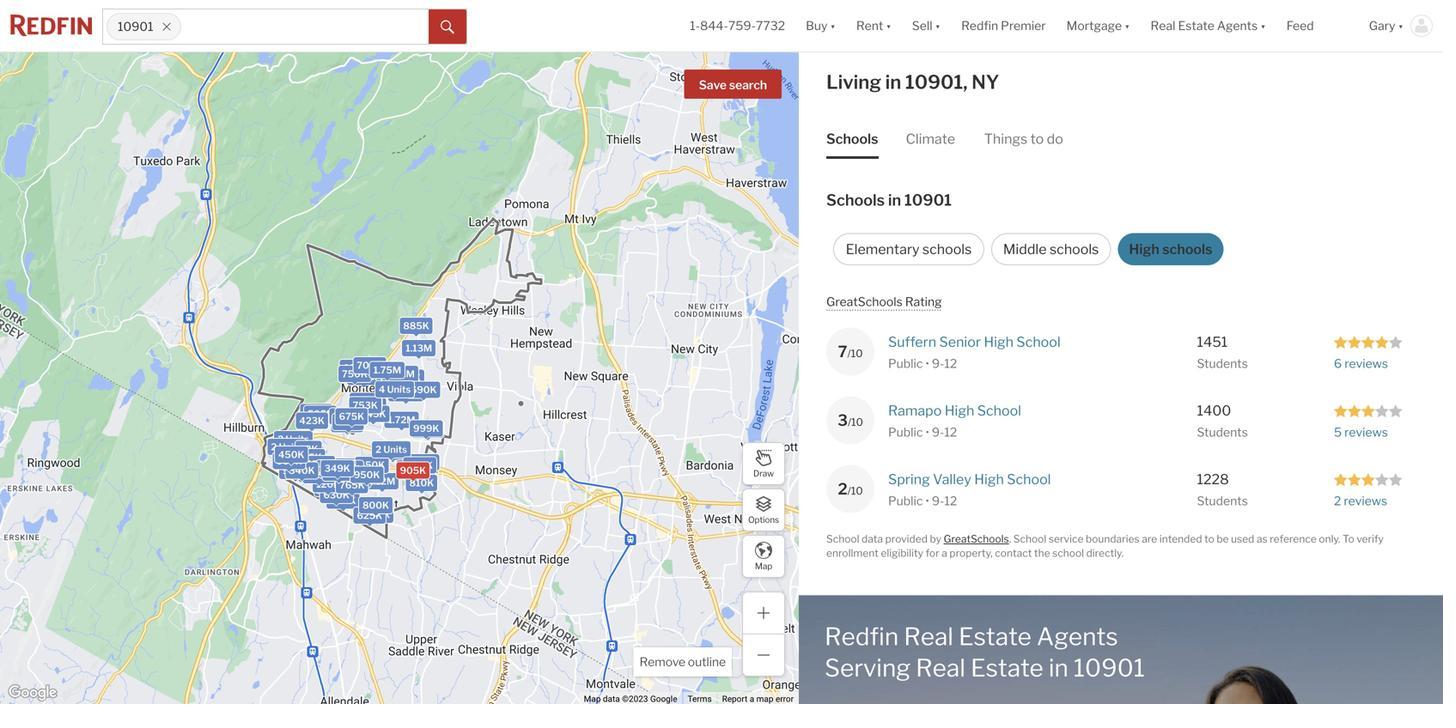 Task type: describe. For each thing, give the bounding box(es) containing it.
0 vertical spatial 425k
[[296, 452, 322, 463]]

rating
[[906, 295, 942, 309]]

/10 for 7
[[848, 347, 863, 360]]

be
[[1217, 533, 1229, 546]]

intended
[[1160, 533, 1203, 546]]

reviews for 2
[[1344, 494, 1388, 509]]

sell
[[912, 18, 933, 33]]

795k
[[342, 475, 367, 486]]

2 vertical spatial estate
[[971, 654, 1044, 683]]

save search
[[699, 78, 767, 92]]

12 for 2
[[945, 494, 958, 509]]

1228
[[1197, 471, 1230, 488]]

739k
[[311, 470, 337, 481]]

buy
[[806, 18, 828, 33]]

0 horizontal spatial 450k
[[278, 450, 305, 461]]

in inside redfin real estate agents serving real estate in 10901
[[1049, 654, 1069, 683]]

139k
[[318, 483, 342, 494]]

610k
[[336, 417, 361, 428]]

redfin for redfin real estate agents serving real estate in 10901
[[825, 622, 899, 652]]

10901,
[[906, 71, 968, 94]]

reference
[[1270, 533, 1317, 546]]

1.12m
[[369, 476, 395, 487]]

high inside high schools radio
[[1130, 241, 1160, 258]]

1 horizontal spatial 650k
[[407, 460, 433, 471]]

3 /10
[[838, 411, 864, 430]]

4
[[379, 384, 385, 395]]

950k
[[354, 470, 380, 481]]

living in 10901, ny
[[827, 71, 1000, 94]]

525k
[[283, 466, 308, 477]]

801k
[[400, 463, 424, 474]]

in for schools
[[888, 191, 902, 210]]

verify
[[1357, 533, 1384, 546]]

valley
[[933, 471, 972, 488]]

759-
[[729, 18, 756, 33]]

mortgage ▾ button
[[1067, 0, 1130, 52]]

1 horizontal spatial 475k
[[335, 464, 360, 475]]

sell ▾
[[912, 18, 941, 33]]

580k
[[347, 464, 373, 475]]

are
[[1142, 533, 1158, 546]]

spring
[[889, 471, 930, 488]]

rent
[[857, 18, 884, 33]]

schools for schools in 10901
[[827, 191, 885, 210]]

gary ▾
[[1370, 18, 1404, 33]]

suffern senior high school public • 9-12
[[889, 334, 1061, 371]]

7 /10
[[838, 342, 863, 361]]

995k
[[364, 510, 390, 521]]

school up enrollment on the right
[[827, 533, 860, 546]]

map
[[755, 561, 773, 572]]

agents inside redfin real estate agents serving real estate in 10901
[[1037, 622, 1119, 652]]

9- for 2
[[932, 494, 945, 509]]

/10 for 3
[[848, 416, 864, 429]]

things
[[984, 131, 1028, 147]]

school inside ramapo high school public • 9-12
[[978, 402, 1022, 419]]

agents inside 'link'
[[1218, 18, 1258, 33]]

only.
[[1319, 533, 1341, 546]]

High schools radio
[[1118, 233, 1224, 266]]

Elementary schools radio
[[834, 233, 985, 266]]

high inside spring valley high school public • 9-12
[[975, 471, 1004, 488]]

630k
[[324, 490, 350, 501]]

rating 3.0 out of 5 element for 3
[[1335, 403, 1403, 418]]

7732
[[756, 18, 785, 33]]

775k
[[332, 484, 357, 495]]

high inside suffern senior high school public • 9-12
[[984, 334, 1014, 350]]

625k
[[357, 510, 383, 522]]

buy ▾
[[806, 18, 836, 33]]

1451
[[1197, 334, 1228, 350]]

905k
[[400, 465, 426, 476]]

estate inside 'link'
[[1179, 18, 1215, 33]]

750k
[[342, 369, 368, 380]]

1.10m
[[351, 372, 378, 383]]

430k
[[395, 372, 421, 383]]

328k
[[329, 463, 355, 474]]

middle
[[1004, 241, 1047, 258]]

955k
[[357, 401, 383, 412]]

rent ▾ button
[[857, 0, 892, 52]]

975k
[[415, 425, 440, 436]]

837k
[[353, 396, 378, 407]]

to inside school service boundaries are intended to be used as reference only. to verify enrollment eligibility for a property, contact the school directly.
[[1205, 533, 1215, 546]]

draw button
[[742, 443, 785, 486]]

1.75m
[[374, 365, 401, 376]]

in for living
[[886, 71, 902, 94]]

• inside ramapo high school public • 9-12
[[926, 425, 930, 440]]

ny
[[972, 71, 1000, 94]]

save
[[699, 78, 727, 92]]

do
[[1047, 131, 1064, 147]]

senior
[[940, 334, 981, 350]]

mortgage ▾
[[1067, 18, 1130, 33]]

schools for elementary schools
[[923, 241, 972, 258]]

rent ▾
[[857, 18, 892, 33]]

rating 3.0 out of 5 element for 2
[[1335, 472, 1403, 487]]

1451 students
[[1197, 334, 1248, 371]]

835k
[[394, 373, 420, 384]]

245k
[[319, 480, 344, 491]]

640k
[[356, 460, 382, 471]]

▾ inside 'link'
[[1261, 18, 1266, 33]]

5 reviews
[[1335, 425, 1389, 440]]

3 for 3 units
[[321, 463, 327, 474]]

1-844-759-7732 link
[[690, 18, 785, 33]]

rent ▾ button
[[846, 0, 902, 52]]

1 vertical spatial estate
[[959, 622, 1032, 652]]

765k
[[340, 480, 365, 491]]

83k
[[299, 444, 318, 455]]

2 /10
[[838, 480, 863, 499]]

120k
[[316, 479, 340, 490]]

students for 3
[[1197, 425, 1248, 440]]

remove
[[640, 655, 686, 670]]

submit search image
[[441, 20, 455, 34]]

things to do element
[[984, 116, 1064, 159]]

▾ for mortgage ▾
[[1125, 18, 1130, 33]]

320k
[[319, 479, 345, 490]]

public inside ramapo high school public • 9-12
[[889, 425, 923, 440]]

1 horizontal spatial 450k
[[380, 447, 406, 458]]

1 vertical spatial 425k
[[306, 470, 332, 481]]

0 horizontal spatial to
[[1031, 131, 1044, 147]]

high inside ramapo high school public • 9-12
[[945, 402, 975, 419]]

reviews for 7
[[1345, 357, 1389, 371]]

9- inside ramapo high school public • 9-12
[[932, 425, 945, 440]]

7
[[838, 342, 848, 361]]

1.54m
[[392, 388, 420, 399]]

public for 7
[[889, 357, 923, 371]]

839k
[[343, 363, 369, 374]]



Task type: locate. For each thing, give the bounding box(es) containing it.
• down suffern
[[926, 357, 930, 371]]

1 12 from the top
[[945, 357, 958, 371]]

redfin up "serving"
[[825, 622, 899, 652]]

3 students from the top
[[1197, 494, 1248, 509]]

outline
[[688, 655, 726, 670]]

4 ▾ from the left
[[1125, 18, 1130, 33]]

contact
[[995, 547, 1032, 560]]

schools in 10901
[[827, 191, 952, 210]]

1 horizontal spatial 3
[[838, 411, 848, 430]]

▾ right sell
[[935, 18, 941, 33]]

2 • from the top
[[926, 425, 930, 440]]

rating 3.0 out of 5 element up the 2 reviews
[[1335, 472, 1403, 487]]

275k
[[320, 475, 345, 486]]

spring valley high school button
[[889, 470, 1125, 490]]

/10 for 2
[[848, 485, 863, 497]]

school up .
[[1007, 471, 1051, 488]]

map region
[[0, 26, 878, 705]]

reviews
[[1345, 357, 1389, 371], [1345, 425, 1389, 440], [1344, 494, 1388, 509]]

1 vertical spatial 10901
[[905, 191, 952, 210]]

12 inside spring valley high school public • 9-12
[[945, 494, 958, 509]]

students for 2
[[1197, 494, 1248, 509]]

buy ▾ button
[[796, 0, 846, 52]]

3 /10 from the top
[[848, 485, 863, 497]]

575k
[[333, 411, 358, 422]]

agents left feed
[[1218, 18, 1258, 33]]

1 vertical spatial greatschools
[[944, 533, 1009, 546]]

1 vertical spatial redfin
[[825, 622, 899, 652]]

a
[[942, 547, 948, 560]]

1 horizontal spatial agents
[[1218, 18, 1258, 33]]

3 units
[[321, 463, 353, 474]]

425k up the 340k
[[296, 452, 322, 463]]

real inside 'link'
[[1151, 18, 1176, 33]]

schools up "elementary"
[[827, 191, 885, 210]]

▾ for rent ▾
[[886, 18, 892, 33]]

2 vertical spatial 12
[[945, 494, 958, 509]]

public inside spring valley high school public • 9-12
[[889, 494, 923, 509]]

753k
[[353, 400, 378, 411]]

1 vertical spatial •
[[926, 425, 930, 440]]

schools for high schools
[[1163, 241, 1213, 258]]

3 public from the top
[[889, 494, 923, 509]]

650k up 1.12m
[[359, 460, 385, 471]]

3 for 3 /10
[[838, 411, 848, 430]]

map button
[[742, 535, 785, 578]]

1 vertical spatial reviews
[[1345, 425, 1389, 440]]

2 vertical spatial real
[[916, 654, 966, 683]]

665k
[[276, 456, 302, 467]]

9- down ramapo
[[932, 425, 945, 440]]

/10 inside '7 /10'
[[848, 347, 863, 360]]

• down 'spring'
[[926, 494, 930, 509]]

spring valley high school public • 9-12
[[889, 471, 1051, 509]]

0 vertical spatial 700k
[[357, 360, 383, 371]]

school down suffern senior high school public • 9-12
[[978, 402, 1022, 419]]

None search field
[[181, 9, 429, 44]]

0 vertical spatial reviews
[[1345, 357, 1389, 371]]

2 schools from the top
[[827, 191, 885, 210]]

0 vertical spatial redfin
[[962, 18, 999, 33]]

to
[[1343, 533, 1355, 546]]

ramapo high school button
[[889, 401, 1125, 421]]

school service boundaries are intended to be used as reference only. to verify enrollment eligibility for a property, contact the school directly.
[[827, 533, 1384, 560]]

public down 'spring'
[[889, 494, 923, 509]]

1228 students
[[1197, 471, 1248, 509]]

1 /10 from the top
[[848, 347, 863, 360]]

real up "serving"
[[904, 622, 954, 652]]

2.42m
[[386, 368, 415, 380]]

living
[[827, 71, 882, 94]]

0 vertical spatial to
[[1031, 131, 1044, 147]]

• down ramapo
[[926, 425, 930, 440]]

2 reviews
[[1335, 494, 1388, 509]]

rating 3.0 out of 5 element up 5 reviews
[[1335, 403, 1403, 418]]

schools for middle schools
[[1050, 241, 1099, 258]]

1 9- from the top
[[932, 357, 945, 371]]

school inside spring valley high school public • 9-12
[[1007, 471, 1051, 488]]

0 horizontal spatial 3
[[321, 463, 327, 474]]

2 horizontal spatial 10901
[[1074, 654, 1145, 683]]

2 vertical spatial 10901
[[1074, 654, 1145, 683]]

▾ right the gary
[[1399, 18, 1404, 33]]

0 horizontal spatial redfin
[[825, 622, 899, 652]]

2 vertical spatial in
[[1049, 654, 1069, 683]]

9- down valley
[[932, 494, 945, 509]]

3 • from the top
[[926, 494, 930, 509]]

700k up 1.10m on the left bottom of page
[[357, 360, 383, 371]]

enrollment
[[827, 547, 879, 560]]

650k up 810k
[[407, 460, 433, 471]]

1 horizontal spatial greatschools
[[944, 533, 1009, 546]]

0 vertical spatial 12
[[945, 357, 958, 371]]

0 vertical spatial rating 3.0 out of 5 element
[[1335, 403, 1403, 418]]

feed button
[[1277, 0, 1359, 52]]

▾ for buy ▾
[[830, 18, 836, 33]]

reviews up verify at the bottom right of page
[[1344, 494, 1388, 509]]

1 students from the top
[[1197, 357, 1248, 371]]

gary
[[1370, 18, 1396, 33]]

0 vertical spatial 9-
[[932, 357, 945, 371]]

redfin inside "button"
[[962, 18, 999, 33]]

425k down 550k
[[306, 470, 332, 481]]

school
[[1017, 334, 1061, 350], [978, 402, 1022, 419], [1007, 471, 1051, 488], [827, 533, 860, 546], [1014, 533, 1047, 546]]

1 horizontal spatial schools
[[1050, 241, 1099, 258]]

rating 3.0 out of 5 element
[[1335, 403, 1403, 418], [1335, 472, 1403, 487]]

670k
[[410, 457, 436, 468]]

/10 inside 3 /10
[[848, 416, 864, 429]]

1-844-759-7732
[[690, 18, 785, 33]]

2 vertical spatial •
[[926, 494, 930, 509]]

▾ right rent
[[886, 18, 892, 33]]

• for 2
[[926, 494, 930, 509]]

1 • from the top
[[926, 357, 930, 371]]

▾ for gary ▾
[[1399, 18, 1404, 33]]

real right mortgage ▾ at the right top
[[1151, 18, 1176, 33]]

by
[[930, 533, 942, 546]]

3 9- from the top
[[932, 494, 945, 509]]

school
[[1053, 547, 1084, 560]]

▾ right mortgage
[[1125, 18, 1130, 33]]

suffern
[[889, 334, 937, 350]]

2 vertical spatial 9-
[[932, 494, 945, 509]]

0 vertical spatial estate
[[1179, 18, 1215, 33]]

real estate agents ▾
[[1151, 18, 1266, 33]]

climate
[[906, 131, 956, 147]]

schools for schools
[[827, 131, 879, 147]]

ramapo
[[889, 402, 942, 419]]

Middle schools radio
[[992, 233, 1111, 266]]

1 vertical spatial 12
[[945, 425, 958, 440]]

0 vertical spatial students
[[1197, 357, 1248, 371]]

0 vertical spatial agents
[[1218, 18, 1258, 33]]

real
[[1151, 18, 1176, 33], [904, 622, 954, 652], [916, 654, 966, 683]]

school up ramapo high school button
[[1017, 334, 1061, 350]]

option group
[[834, 233, 1224, 266]]

2 ▾ from the left
[[886, 18, 892, 33]]

option group containing elementary schools
[[834, 233, 1224, 266]]

0 vertical spatial real
[[1151, 18, 1176, 33]]

0 horizontal spatial schools
[[923, 241, 972, 258]]

google image
[[4, 682, 61, 705]]

greatschools up "property,"
[[944, 533, 1009, 546]]

2 vertical spatial /10
[[848, 485, 863, 497]]

3 ▾ from the left
[[935, 18, 941, 33]]

999k
[[413, 423, 439, 434]]

1 vertical spatial rating 3.0 out of 5 element
[[1335, 472, 1403, 487]]

eligibility
[[881, 547, 924, 560]]

0 vertical spatial public
[[889, 357, 923, 371]]

/10
[[848, 347, 863, 360], [848, 416, 864, 429], [848, 485, 863, 497]]

1 vertical spatial to
[[1205, 533, 1215, 546]]

/10 inside 2 /10
[[848, 485, 863, 497]]

/10 up data
[[848, 485, 863, 497]]

6 reviews
[[1335, 357, 1389, 371]]

save search button
[[685, 70, 782, 99]]

2 /10 from the top
[[848, 416, 864, 429]]

0 vertical spatial 10901
[[118, 19, 153, 34]]

greatschools up '7 /10'
[[827, 295, 903, 309]]

0 horizontal spatial agents
[[1037, 622, 1119, 652]]

0 horizontal spatial greatschools
[[827, 295, 903, 309]]

mortgage ▾ button
[[1057, 0, 1141, 52]]

• for 7
[[926, 357, 930, 371]]

595k
[[308, 409, 334, 420]]

to
[[1031, 131, 1044, 147], [1205, 533, 1215, 546]]

2 schools from the left
[[1050, 241, 1099, 258]]

425k
[[296, 452, 322, 463], [306, 470, 332, 481]]

1.72m
[[388, 415, 416, 426]]

redfin inside redfin real estate agents serving real estate in 10901
[[825, 622, 899, 652]]

school inside school service boundaries are intended to be used as reference only. to verify enrollment eligibility for a property, contact the school directly.
[[1014, 533, 1047, 546]]

•
[[926, 357, 930, 371], [926, 425, 930, 440], [926, 494, 930, 509]]

/10 left suffern
[[848, 347, 863, 360]]

12 inside ramapo high school public • 9-12
[[945, 425, 958, 440]]

6
[[1335, 357, 1342, 371]]

0 horizontal spatial 475k
[[291, 457, 317, 469]]

to left the do
[[1031, 131, 1044, 147]]

1-
[[690, 18, 700, 33]]

options
[[748, 515, 779, 525]]

school inside suffern senior high school public • 9-12
[[1017, 334, 1061, 350]]

0 vertical spatial 3
[[838, 411, 848, 430]]

agents down school
[[1037, 622, 1119, 652]]

students for 7
[[1197, 357, 1248, 371]]

3 schools from the left
[[1163, 241, 1213, 258]]

9- down senior
[[932, 357, 945, 371]]

▾ right buy
[[830, 18, 836, 33]]

sell ▾ button
[[902, 0, 951, 52]]

2 students from the top
[[1197, 425, 1248, 440]]

public inside suffern senior high school public • 9-12
[[889, 357, 923, 371]]

schools
[[923, 241, 972, 258], [1050, 241, 1099, 258], [1163, 241, 1213, 258]]

450k up the 801k
[[380, 447, 406, 458]]

0 vertical spatial greatschools
[[827, 295, 903, 309]]

5 ▾ from the left
[[1261, 18, 1266, 33]]

700k down 775k
[[330, 496, 356, 507]]

students down 1228 at the bottom right of page
[[1197, 494, 1248, 509]]

schools down living
[[827, 131, 879, 147]]

1 schools from the left
[[923, 241, 972, 258]]

premier
[[1001, 18, 1046, 33]]

2
[[278, 434, 284, 445], [271, 442, 277, 453], [376, 444, 382, 455], [320, 463, 326, 474], [324, 467, 330, 478], [324, 472, 330, 483], [324, 473, 330, 484], [838, 480, 848, 499], [1335, 494, 1342, 509]]

• inside suffern senior high school public • 9-12
[[926, 357, 930, 371]]

9- inside spring valley high school public • 9-12
[[932, 494, 945, 509]]

3 inside map region
[[321, 463, 327, 474]]

high
[[1130, 241, 1160, 258], [984, 334, 1014, 350], [945, 402, 975, 419], [975, 471, 1004, 488]]

2 public from the top
[[889, 425, 923, 440]]

1 vertical spatial 700k
[[330, 496, 356, 507]]

boundaries
[[1086, 533, 1140, 546]]

1 vertical spatial real
[[904, 622, 954, 652]]

.
[[1009, 533, 1012, 546]]

450k up 525k
[[278, 450, 305, 461]]

9- for 7
[[932, 357, 945, 371]]

public down suffern
[[889, 357, 923, 371]]

2 vertical spatial public
[[889, 494, 923, 509]]

0 vertical spatial schools
[[827, 131, 879, 147]]

high schools
[[1130, 241, 1213, 258]]

450k
[[380, 447, 406, 458], [278, 450, 305, 461]]

0 horizontal spatial 10901
[[118, 19, 153, 34]]

2 9- from the top
[[932, 425, 945, 440]]

130k
[[335, 473, 359, 484]]

public for 2
[[889, 494, 923, 509]]

6 ▾ from the left
[[1399, 18, 1404, 33]]

2 vertical spatial reviews
[[1344, 494, 1388, 509]]

3 12 from the top
[[945, 494, 958, 509]]

▾
[[830, 18, 836, 33], [886, 18, 892, 33], [935, 18, 941, 33], [1125, 18, 1130, 33], [1261, 18, 1266, 33], [1399, 18, 1404, 33]]

redfin
[[962, 18, 999, 33], [825, 622, 899, 652]]

10901 inside redfin real estate agents serving real estate in 10901
[[1074, 654, 1145, 683]]

real right "serving"
[[916, 654, 966, 683]]

1 vertical spatial public
[[889, 425, 923, 440]]

1400 students
[[1197, 402, 1248, 440]]

12 down valley
[[945, 494, 958, 509]]

0 vertical spatial •
[[926, 357, 930, 371]]

redfin left 'premier'
[[962, 18, 999, 33]]

climate element
[[906, 116, 956, 159]]

2 vertical spatial students
[[1197, 494, 1248, 509]]

1 vertical spatial schools
[[827, 191, 885, 210]]

reviews down rating 4.0 out of 5 element
[[1345, 357, 1389, 371]]

12 inside suffern senior high school public • 9-12
[[945, 357, 958, 371]]

563k
[[304, 407, 330, 418]]

1 vertical spatial students
[[1197, 425, 1248, 440]]

rating 4.0 out of 5 element
[[1335, 335, 1403, 349]]

public down ramapo
[[889, 425, 923, 440]]

to left be in the bottom right of the page
[[1205, 533, 1215, 546]]

12 for 7
[[945, 357, 958, 371]]

2 horizontal spatial schools
[[1163, 241, 1213, 258]]

elementary schools
[[846, 241, 972, 258]]

/10 left ramapo
[[848, 416, 864, 429]]

students down 1400
[[1197, 425, 1248, 440]]

1 horizontal spatial redfin
[[962, 18, 999, 33]]

335k
[[330, 461, 355, 473]]

students down 1451
[[1197, 357, 1248, 371]]

12 down senior
[[945, 357, 958, 371]]

0 horizontal spatial 650k
[[359, 460, 385, 471]]

844-
[[700, 18, 729, 33]]

523k
[[335, 419, 360, 430]]

1 vertical spatial /10
[[848, 416, 864, 429]]

estate
[[1179, 18, 1215, 33], [959, 622, 1032, 652], [971, 654, 1044, 683]]

1 rating 3.0 out of 5 element from the top
[[1335, 403, 1403, 418]]

reviews for 3
[[1345, 425, 1389, 440]]

1 schools from the top
[[827, 131, 879, 147]]

0 horizontal spatial 700k
[[330, 496, 356, 507]]

1 horizontal spatial 10901
[[905, 191, 952, 210]]

1 vertical spatial in
[[888, 191, 902, 210]]

349k
[[325, 463, 350, 475]]

340k
[[289, 465, 315, 477]]

1 public from the top
[[889, 357, 923, 371]]

0 vertical spatial /10
[[848, 347, 863, 360]]

12 up valley
[[945, 425, 958, 440]]

school data provided by greatschools .
[[827, 533, 1012, 546]]

2 rating 3.0 out of 5 element from the top
[[1335, 472, 1403, 487]]

reviews right '5'
[[1345, 425, 1389, 440]]

1 vertical spatial 9-
[[932, 425, 945, 440]]

1 ▾ from the left
[[830, 18, 836, 33]]

schools element
[[827, 116, 879, 159]]

1 vertical spatial agents
[[1037, 622, 1119, 652]]

▾ for sell ▾
[[935, 18, 941, 33]]

1 horizontal spatial to
[[1205, 533, 1215, 546]]

1 horizontal spatial 700k
[[357, 360, 383, 371]]

redfin for redfin premier
[[962, 18, 999, 33]]

9- inside suffern senior high school public • 9-12
[[932, 357, 945, 371]]

remove 10901 image
[[161, 21, 172, 32]]

the
[[1035, 547, 1051, 560]]

greatschools rating
[[827, 295, 942, 309]]

0 vertical spatial in
[[886, 71, 902, 94]]

property,
[[950, 547, 993, 560]]

▾ left feed
[[1261, 18, 1266, 33]]

• inside spring valley high school public • 9-12
[[926, 494, 930, 509]]

2 12 from the top
[[945, 425, 958, 440]]

school up the
[[1014, 533, 1047, 546]]

1 vertical spatial 3
[[321, 463, 327, 474]]

provided
[[886, 533, 928, 546]]



Task type: vqa. For each thing, say whether or not it's contained in the screenshot.


